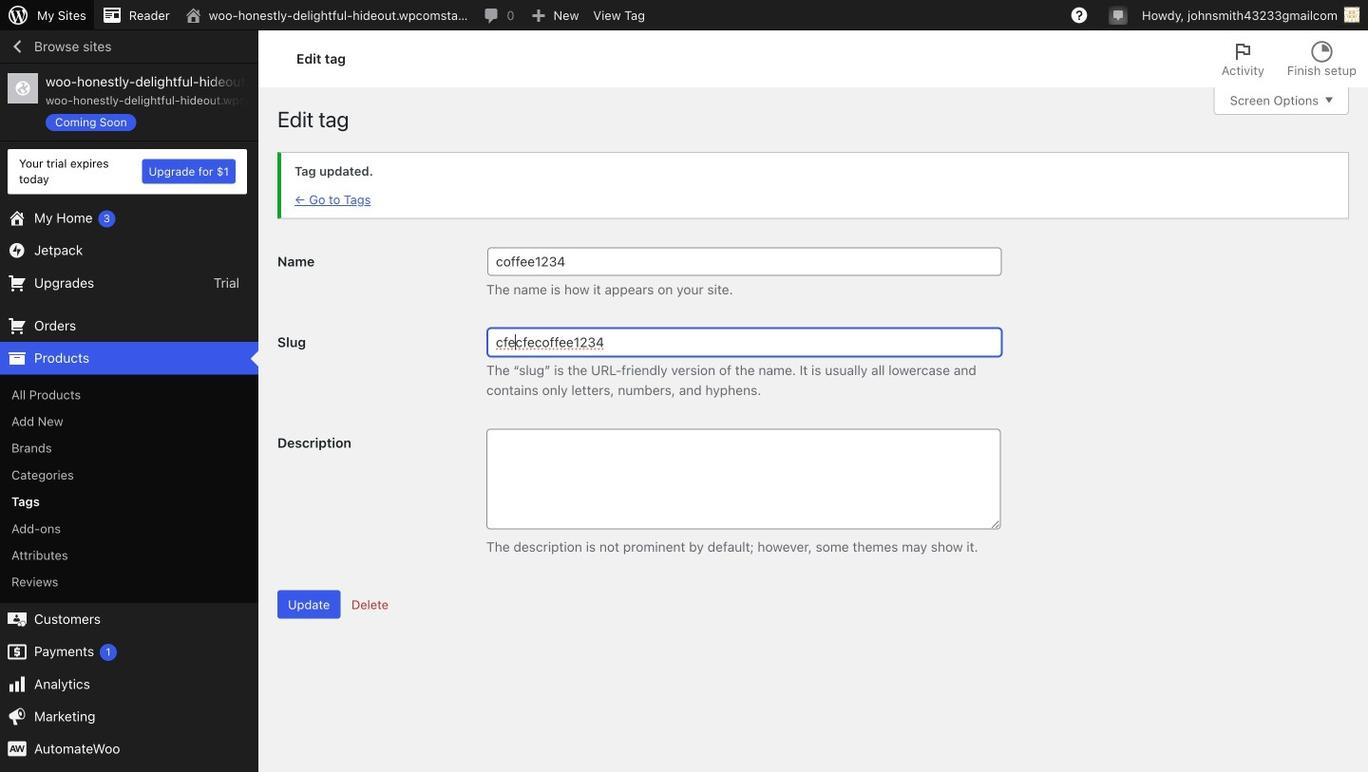 Task type: vqa. For each thing, say whether or not it's contained in the screenshot.
submit
yes



Task type: describe. For each thing, give the bounding box(es) containing it.
notification image
[[1111, 7, 1126, 22]]



Task type: locate. For each thing, give the bounding box(es) containing it.
toolbar navigation
[[0, 0, 1369, 34]]

None submit
[[278, 591, 341, 619]]

tab list
[[1211, 30, 1369, 87]]

None text field
[[488, 247, 1002, 276], [487, 429, 1001, 530], [488, 247, 1002, 276], [487, 429, 1001, 530]]

None text field
[[488, 328, 1002, 357]]

main menu navigation
[[0, 30, 259, 773]]



